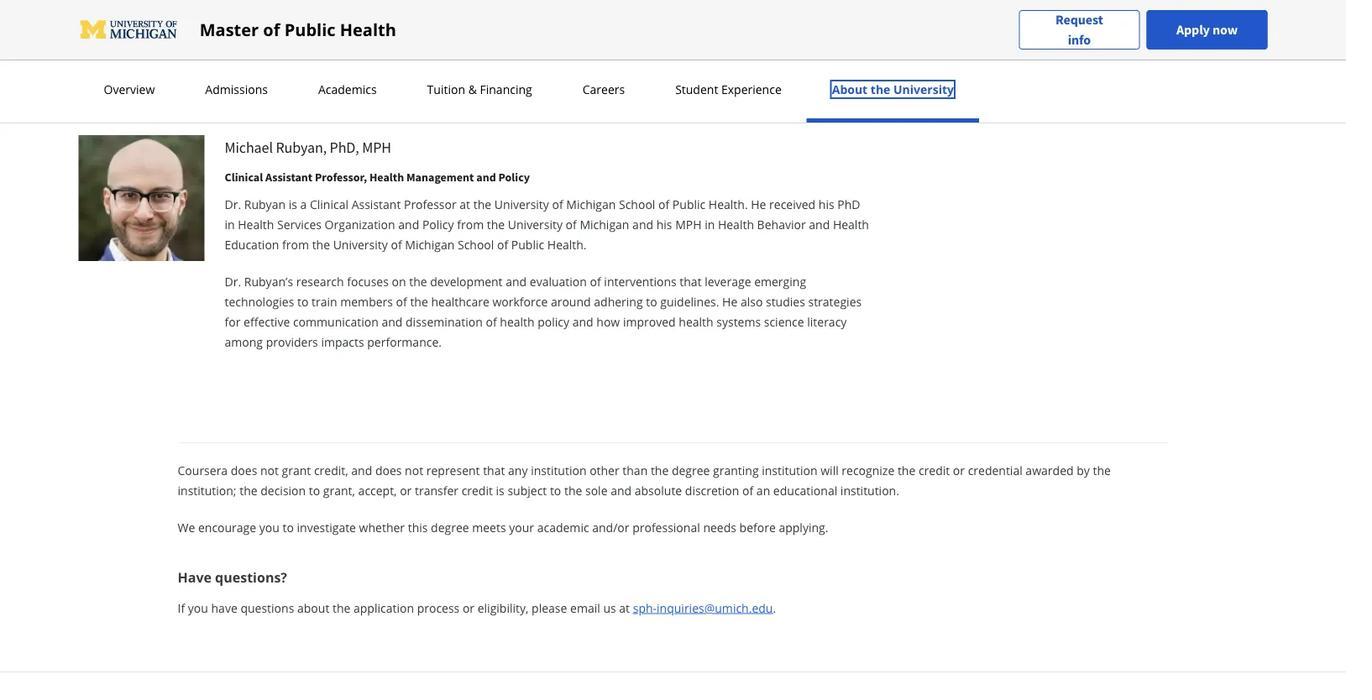 Task type: describe. For each thing, give the bounding box(es) containing it.
and up workforce
[[506, 273, 527, 289]]

0 vertical spatial school
[[619, 196, 655, 212]]

your
[[509, 519, 534, 535]]

.
[[773, 600, 776, 616]]

granting
[[713, 462, 759, 478]]

1 vertical spatial health.
[[547, 236, 587, 252]]

education
[[225, 236, 279, 252]]

clinical inside dr. rubyan is a clinical assistant professor at the university of michigan school of public health.  he received his phd in health services organization and policy from the university of michigan and his mph in health behavior and health education from the university of michigan school of public health.
[[310, 196, 349, 212]]

clinical assistant professor, health management and policy
[[225, 170, 530, 185]]

coursera does not grant credit, and does not represent that any institution other than the degree granting institution will recognize the credit or credential awarded by the institution; the decision to grant, accept, or transfer credit is subject to the sole and absolute discretion of an educational institution.
[[178, 462, 1111, 498]]

we
[[178, 519, 195, 535]]

other
[[590, 462, 620, 478]]

investigate
[[297, 519, 356, 535]]

needs
[[703, 519, 736, 535]]

interventions
[[604, 273, 677, 289]]

request info button
[[1019, 10, 1140, 50]]

0 horizontal spatial degree
[[431, 519, 469, 535]]

dr. rubyan is a clinical assistant professor at the university of michigan school of public health.  he received his phd in health services organization and policy from the university of michigan and his mph in health behavior and health education from the university of michigan school of public health.
[[225, 196, 869, 252]]

tuition & financing link
[[422, 81, 537, 97]]

in up education
[[225, 216, 235, 232]]

careers
[[583, 81, 625, 97]]

dr. for dr. neitzel is excited to teach pubhlth 514 - public health sciences and the environment. online mph students enroll in this course during their second semester in the program.
[[225, 60, 241, 76]]

institution.
[[841, 482, 899, 498]]

0 horizontal spatial from
[[282, 236, 309, 252]]

info
[[1068, 31, 1091, 48]]

1 horizontal spatial from
[[457, 216, 484, 232]]

on
[[392, 273, 406, 289]]

recognize
[[842, 462, 895, 478]]

have questions?
[[178, 569, 287, 587]]

organization
[[325, 216, 395, 232]]

will
[[821, 462, 839, 478]]

about the university
[[832, 81, 954, 97]]

careers link
[[578, 81, 630, 97]]

student experience
[[675, 81, 782, 97]]

&
[[468, 81, 477, 97]]

master of public health
[[200, 18, 396, 41]]

health right professor,
[[369, 170, 404, 185]]

and down around
[[573, 314, 593, 330]]

around
[[551, 294, 591, 309]]

overview link
[[99, 81, 160, 97]]

in down -
[[465, 80, 475, 96]]

michael
[[225, 138, 273, 157]]

providers
[[266, 334, 318, 350]]

research
[[296, 273, 344, 289]]

in up "leverage"
[[705, 216, 715, 232]]

pubhlth
[[386, 60, 440, 76]]

1 vertical spatial you
[[188, 600, 208, 616]]

adhering
[[594, 294, 643, 309]]

mph inside dr. neitzel is excited to teach pubhlth 514 - public health sciences and the environment. online mph students enroll in this course during their second semester in the program.
[[759, 60, 785, 76]]

and down than on the left bottom of page
[[611, 482, 632, 498]]

email
[[570, 600, 600, 616]]

for
[[225, 314, 241, 330]]

1 vertical spatial credit
[[462, 482, 493, 498]]

dr. for dr. rubyan is a clinical assistant professor at the university of michigan school of public health.  he received his phd in health services organization and policy from the university of michigan and his mph in health behavior and health education from the university of michigan school of public health.
[[225, 196, 241, 212]]

services
[[277, 216, 322, 232]]

and up accept,
[[351, 462, 372, 478]]

academics
[[318, 81, 377, 97]]

is inside coursera does not grant credit, and does not represent that any institution other than the degree granting institution will recognize the credit or credential awarded by the institution; the decision to grant, accept, or transfer credit is subject to the sole and absolute discretion of an educational institution.
[[496, 482, 505, 498]]

phd,
[[330, 138, 359, 157]]

have
[[211, 600, 237, 616]]

2 not from the left
[[405, 462, 423, 478]]

0 vertical spatial health.
[[709, 196, 748, 212]]

whether
[[359, 519, 405, 535]]

of inside coursera does not grant credit, and does not represent that any institution other than the degree granting institution will recognize the credit or credential awarded by the institution; the decision to grant, accept, or transfer credit is subject to the sole and absolute discretion of an educational institution.
[[742, 482, 753, 498]]

studies
[[766, 294, 805, 309]]

professor
[[404, 196, 457, 212]]

to down decision
[[283, 519, 294, 535]]

health inside dr. neitzel is excited to teach pubhlth 514 - public health sciences and the environment. online mph students enroll in this course during their second semester in the program.
[[509, 60, 545, 76]]

have
[[178, 569, 212, 587]]

application
[[354, 600, 414, 616]]

policy inside dr. rubyan is a clinical assistant professor at the university of michigan school of public health.  he received his phd in health services organization and policy from the university of michigan and his mph in health behavior and health education from the university of michigan school of public health.
[[422, 216, 454, 232]]

online
[[720, 60, 756, 76]]

apply now
[[1177, 21, 1238, 38]]

2 does from the left
[[375, 462, 402, 478]]

about the university link
[[827, 81, 959, 97]]

grant,
[[323, 482, 355, 498]]

request
[[1056, 11, 1103, 28]]

inquiries@umich.edu
[[657, 600, 773, 616]]

tuition
[[427, 81, 465, 97]]

phd
[[837, 196, 860, 212]]

2 institution from the left
[[762, 462, 818, 478]]

now
[[1213, 21, 1238, 38]]

behavior
[[757, 216, 806, 232]]

that inside coursera does not grant credit, and does not represent that any institution other than the degree granting institution will recognize the credit or credential awarded by the institution; the decision to grant, accept, or transfer credit is subject to the sole and absolute discretion of an educational institution.
[[483, 462, 505, 478]]

science
[[764, 314, 804, 330]]

in left course
[[225, 80, 235, 96]]

enroll
[[839, 60, 871, 76]]

impacts
[[321, 334, 364, 350]]

process
[[417, 600, 460, 616]]

public inside dr. neitzel is excited to teach pubhlth 514 - public health sciences and the environment. online mph students enroll in this course during their second semester in the program.
[[473, 60, 506, 76]]

health up education
[[238, 216, 274, 232]]

0 vertical spatial michigan
[[566, 196, 616, 212]]

if
[[178, 600, 185, 616]]

sciences
[[548, 60, 595, 76]]

received
[[769, 196, 816, 212]]

0 vertical spatial credit
[[919, 462, 950, 478]]

improved
[[623, 314, 676, 330]]

apply
[[1177, 21, 1210, 38]]

to left grant, on the left bottom of the page
[[309, 482, 320, 498]]

university of michigan image
[[79, 16, 179, 43]]

he inside dr. rubyan is a clinical assistant professor at the university of michigan school of public health.  he received his phd in health services organization and policy from the university of michigan and his mph in health behavior and health education from the university of michigan school of public health.
[[751, 196, 766, 212]]

discretion
[[685, 482, 739, 498]]

train
[[312, 294, 337, 309]]

transfer
[[415, 482, 459, 498]]

student experience link
[[670, 81, 787, 97]]

he inside dr. rubyan's research focuses on the development and evaluation of interventions that leverage emerging technologies to train members of the healthcare workforce around adhering to guidelines. he also studies strategies for effective communication and dissemination of health policy and how improved health systems science literacy among providers impacts performance.
[[722, 294, 738, 309]]

management
[[406, 170, 474, 185]]

to up improved
[[646, 294, 657, 309]]

1 vertical spatial michigan
[[580, 216, 629, 232]]

emerging
[[754, 273, 806, 289]]

1 institution from the left
[[531, 462, 587, 478]]

if you have questions about the application process or eligibility, please email us at sph-inquiries@umich.edu .
[[178, 600, 776, 616]]

systems
[[717, 314, 761, 330]]

financing
[[480, 81, 532, 97]]

to left train
[[297, 294, 309, 309]]

how
[[597, 314, 620, 330]]



Task type: locate. For each thing, give the bounding box(es) containing it.
0 horizontal spatial does
[[231, 462, 257, 478]]

by
[[1077, 462, 1090, 478]]

his left phd
[[819, 196, 834, 212]]

institution;
[[178, 482, 236, 498]]

1 vertical spatial or
[[400, 482, 412, 498]]

health down phd
[[833, 216, 869, 232]]

accept,
[[358, 482, 397, 498]]

1 vertical spatial this
[[408, 519, 428, 535]]

health down 'guidelines.'
[[679, 314, 713, 330]]

0 horizontal spatial his
[[656, 216, 672, 232]]

0 horizontal spatial he
[[722, 294, 738, 309]]

1 vertical spatial dr.
[[225, 196, 241, 212]]

health up the teach
[[340, 18, 396, 41]]

policy up dr. rubyan is a clinical assistant professor at the university of michigan school of public health.  he received his phd in health services organization and policy from the university of michigan and his mph in health behavior and health education from the university of michigan school of public health. at top
[[498, 170, 530, 185]]

1 horizontal spatial school
[[619, 196, 655, 212]]

from
[[457, 216, 484, 232], [282, 236, 309, 252]]

0 horizontal spatial institution
[[531, 462, 587, 478]]

does up accept,
[[375, 462, 402, 478]]

his up interventions
[[656, 216, 672, 232]]

michigan
[[566, 196, 616, 212], [580, 216, 629, 232], [405, 236, 455, 252]]

development
[[430, 273, 503, 289]]

mph up clinical assistant professor, health management and policy
[[362, 138, 391, 157]]

he up the behavior
[[751, 196, 766, 212]]

credit down represent
[[462, 482, 493, 498]]

that
[[680, 273, 702, 289], [483, 462, 505, 478]]

0 vertical spatial dr.
[[225, 60, 241, 76]]

at right the us
[[619, 600, 630, 616]]

rubyan
[[244, 196, 286, 212]]

during
[[301, 80, 337, 96]]

strategies
[[808, 294, 862, 309]]

0 vertical spatial degree
[[672, 462, 710, 478]]

dr. neitzel is excited to teach pubhlth 514 - public health sciences and the environment. online mph students enroll in this course during their second semester in the program.
[[225, 60, 871, 96]]

represent
[[426, 462, 480, 478]]

0 horizontal spatial that
[[483, 462, 505, 478]]

students
[[788, 60, 836, 76]]

1 horizontal spatial that
[[680, 273, 702, 289]]

among
[[225, 334, 263, 350]]

1 vertical spatial clinical
[[310, 196, 349, 212]]

clinical down "michael"
[[225, 170, 263, 185]]

assistant up organization
[[352, 196, 401, 212]]

before
[[740, 519, 776, 535]]

academics link
[[313, 81, 382, 97]]

assistant up a
[[265, 170, 313, 185]]

school up interventions
[[619, 196, 655, 212]]

0 horizontal spatial credit
[[462, 482, 493, 498]]

from down services
[[282, 236, 309, 252]]

michigan up evaluation
[[566, 196, 616, 212]]

or right accept,
[[400, 482, 412, 498]]

he down "leverage"
[[722, 294, 738, 309]]

professional
[[632, 519, 700, 535]]

0 vertical spatial you
[[259, 519, 280, 535]]

second
[[369, 80, 408, 96]]

performance.
[[367, 334, 442, 350]]

is for excited
[[285, 60, 293, 76]]

1 horizontal spatial not
[[405, 462, 423, 478]]

0 vertical spatial that
[[680, 273, 702, 289]]

clinical right a
[[310, 196, 349, 212]]

than
[[623, 462, 648, 478]]

1 vertical spatial school
[[458, 236, 494, 252]]

0 horizontal spatial clinical
[[225, 170, 263, 185]]

1 horizontal spatial institution
[[762, 462, 818, 478]]

and inside dr. neitzel is excited to teach pubhlth 514 - public health sciences and the environment. online mph students enroll in this course during their second semester in the program.
[[598, 60, 619, 76]]

1 vertical spatial assistant
[[352, 196, 401, 212]]

from down management
[[457, 216, 484, 232]]

3 dr. from the top
[[225, 273, 241, 289]]

is left a
[[289, 196, 297, 212]]

to
[[339, 60, 350, 76], [297, 294, 309, 309], [646, 294, 657, 309], [309, 482, 320, 498], [550, 482, 561, 498], [283, 519, 294, 535]]

credential
[[968, 462, 1023, 478]]

1 horizontal spatial policy
[[498, 170, 530, 185]]

2 vertical spatial is
[[496, 482, 505, 498]]

1 horizontal spatial credit
[[919, 462, 950, 478]]

1 vertical spatial degree
[[431, 519, 469, 535]]

1 horizontal spatial he
[[751, 196, 766, 212]]

0 vertical spatial mph
[[759, 60, 785, 76]]

1 horizontal spatial this
[[408, 519, 428, 535]]

is up course
[[285, 60, 293, 76]]

health down workforce
[[500, 314, 535, 330]]

of
[[263, 18, 280, 41], [552, 196, 563, 212], [658, 196, 670, 212], [566, 216, 577, 232], [391, 236, 402, 252], [497, 236, 508, 252], [590, 273, 601, 289], [396, 294, 407, 309], [486, 314, 497, 330], [742, 482, 753, 498]]

0 vertical spatial his
[[819, 196, 834, 212]]

policy down 'professor'
[[422, 216, 454, 232]]

technologies
[[225, 294, 294, 309]]

healthcare
[[431, 294, 489, 309]]

degree inside coursera does not grant credit, and does not represent that any institution other than the degree granting institution will recognize the credit or credential awarded by the institution; the decision to grant, accept, or transfer credit is subject to the sole and absolute discretion of an educational institution.
[[672, 462, 710, 478]]

michigan down 'professor'
[[405, 236, 455, 252]]

0 vertical spatial or
[[953, 462, 965, 478]]

guidelines.
[[660, 294, 719, 309]]

absolute
[[635, 482, 682, 498]]

dr. for dr. rubyan's research focuses on the development and evaluation of interventions that leverage emerging technologies to train members of the healthcare workforce around adhering to guidelines. he also studies strategies for effective communication and dissemination of health policy and how improved health systems science literacy among providers impacts performance.
[[225, 273, 241, 289]]

0 horizontal spatial school
[[458, 236, 494, 252]]

that up 'guidelines.'
[[680, 273, 702, 289]]

and up performance.
[[382, 314, 403, 330]]

degree up discretion on the right bottom of the page
[[672, 462, 710, 478]]

2 vertical spatial michigan
[[405, 236, 455, 252]]

1 horizontal spatial health
[[679, 314, 713, 330]]

eligibility,
[[478, 600, 529, 616]]

rubyan's
[[244, 273, 293, 289]]

student
[[675, 81, 718, 97]]

program.
[[499, 80, 550, 96]]

request info
[[1056, 11, 1103, 48]]

this inside dr. neitzel is excited to teach pubhlth 514 - public health sciences and the environment. online mph students enroll in this course during their second semester in the program.
[[238, 80, 258, 96]]

0 vertical spatial assistant
[[265, 170, 313, 185]]

dissemination
[[406, 314, 483, 330]]

2 vertical spatial mph
[[675, 216, 702, 232]]

1 horizontal spatial health.
[[709, 196, 748, 212]]

2 horizontal spatial or
[[953, 462, 965, 478]]

2 vertical spatial or
[[463, 600, 475, 616]]

2 vertical spatial dr.
[[225, 273, 241, 289]]

1 horizontal spatial or
[[463, 600, 475, 616]]

does right coursera
[[231, 462, 257, 478]]

or left credential
[[953, 462, 965, 478]]

0 horizontal spatial policy
[[422, 216, 454, 232]]

is inside dr. neitzel is excited to teach pubhlth 514 - public health sciences and the environment. online mph students enroll in this course during their second semester in the program.
[[285, 60, 293, 76]]

any
[[508, 462, 528, 478]]

dr. inside dr. rubyan's research focuses on the development and evaluation of interventions that leverage emerging technologies to train members of the healthcare workforce around adhering to guidelines. he also studies strategies for effective communication and dissemination of health policy and how improved health systems science literacy among providers impacts performance.
[[225, 273, 241, 289]]

to inside dr. neitzel is excited to teach pubhlth 514 - public health sciences and the environment. online mph students enroll in this course during their second semester in the program.
[[339, 60, 350, 76]]

1 horizontal spatial his
[[819, 196, 834, 212]]

admissions link
[[200, 81, 273, 97]]

0 horizontal spatial or
[[400, 482, 412, 498]]

overview
[[104, 81, 155, 97]]

1 horizontal spatial assistant
[[352, 196, 401, 212]]

1 vertical spatial that
[[483, 462, 505, 478]]

health. left received
[[709, 196, 748, 212]]

and
[[598, 60, 619, 76], [476, 170, 496, 185], [398, 216, 419, 232], [632, 216, 653, 232], [809, 216, 830, 232], [506, 273, 527, 289], [382, 314, 403, 330], [573, 314, 593, 330], [351, 462, 372, 478], [611, 482, 632, 498]]

2 dr. from the top
[[225, 196, 241, 212]]

health. up evaluation
[[547, 236, 587, 252]]

0 horizontal spatial not
[[260, 462, 279, 478]]

dr. inside dr. neitzel is excited to teach pubhlth 514 - public health sciences and the environment. online mph students enroll in this course during their second semester in the program.
[[225, 60, 241, 76]]

assistant inside dr. rubyan is a clinical assistant professor at the university of michigan school of public health.  he received his phd in health services organization and policy from the university of michigan and his mph in health behavior and health education from the university of michigan school of public health.
[[352, 196, 401, 212]]

semester
[[411, 80, 462, 96]]

1 vertical spatial his
[[656, 216, 672, 232]]

1 vertical spatial policy
[[422, 216, 454, 232]]

2 health from the left
[[679, 314, 713, 330]]

1 not from the left
[[260, 462, 279, 478]]

or right process on the left bottom of page
[[463, 600, 475, 616]]

1 horizontal spatial degree
[[672, 462, 710, 478]]

at inside dr. rubyan is a clinical assistant professor at the university of michigan school of public health.  he received his phd in health services organization and policy from the university of michigan and his mph in health behavior and health education from the university of michigan school of public health.
[[460, 196, 470, 212]]

meets
[[472, 519, 506, 535]]

1 horizontal spatial you
[[259, 519, 280, 535]]

michigan up interventions
[[580, 216, 629, 232]]

dr. inside dr. rubyan is a clinical assistant professor at the university of michigan school of public health.  he received his phd in health services organization and policy from the university of michigan and his mph in health behavior and health education from the university of michigan school of public health.
[[225, 196, 241, 212]]

you right if
[[188, 600, 208, 616]]

0 vertical spatial is
[[285, 60, 293, 76]]

to up academics
[[339, 60, 350, 76]]

1 health from the left
[[500, 314, 535, 330]]

health left the behavior
[[718, 216, 754, 232]]

1 dr. from the top
[[225, 60, 241, 76]]

you
[[259, 519, 280, 535], [188, 600, 208, 616]]

educational
[[773, 482, 837, 498]]

dr. up admissions link
[[225, 60, 241, 76]]

this down neitzel
[[238, 80, 258, 96]]

0 vertical spatial clinical
[[225, 170, 263, 185]]

and up careers link
[[598, 60, 619, 76]]

0 vertical spatial from
[[457, 216, 484, 232]]

is inside dr. rubyan is a clinical assistant professor at the university of michigan school of public health.  he received his phd in health services organization and policy from the university of michigan and his mph in health behavior and health education from the university of michigan school of public health.
[[289, 196, 297, 212]]

credit,
[[314, 462, 348, 478]]

514
[[443, 60, 463, 76]]

policy
[[498, 170, 530, 185], [422, 216, 454, 232]]

at right 'professor'
[[460, 196, 470, 212]]

dr. rubyan's research focuses on the development and evaluation of interventions that leverage emerging technologies to train members of the healthcare workforce around adhering to guidelines. he also studies strategies for effective communication and dissemination of health policy and how improved health systems science literacy among providers impacts performance.
[[225, 273, 862, 350]]

dr. left rubyan
[[225, 196, 241, 212]]

communication
[[293, 314, 379, 330]]

that left any
[[483, 462, 505, 478]]

0 vertical spatial he
[[751, 196, 766, 212]]

credit left credential
[[919, 462, 950, 478]]

0 horizontal spatial health.
[[547, 236, 587, 252]]

that inside dr. rubyan's research focuses on the development and evaluation of interventions that leverage emerging technologies to train members of the healthcare workforce around adhering to guidelines. he also studies strategies for effective communication and dissemination of health policy and how improved health systems science literacy among providers impacts performance.
[[680, 273, 702, 289]]

1 vertical spatial at
[[619, 600, 630, 616]]

not up transfer
[[405, 462, 423, 478]]

rubyan,
[[276, 138, 327, 157]]

1 does from the left
[[231, 462, 257, 478]]

mph up the "experience"
[[759, 60, 785, 76]]

0 vertical spatial at
[[460, 196, 470, 212]]

literacy
[[807, 314, 847, 330]]

school up "development"
[[458, 236, 494, 252]]

mph inside dr. rubyan is a clinical assistant professor at the university of michigan school of public health.  he received his phd in health services organization and policy from the university of michigan and his mph in health behavior and health education from the university of michigan school of public health.
[[675, 216, 702, 232]]

is left subject
[[496, 482, 505, 498]]

1 vertical spatial mph
[[362, 138, 391, 157]]

dr. up technologies on the top of the page
[[225, 273, 241, 289]]

and down received
[[809, 216, 830, 232]]

teach
[[353, 60, 383, 76]]

sph-
[[633, 600, 657, 616]]

and down 'professor'
[[398, 216, 419, 232]]

0 horizontal spatial health
[[500, 314, 535, 330]]

2 horizontal spatial mph
[[759, 60, 785, 76]]

1 vertical spatial is
[[289, 196, 297, 212]]

about
[[832, 81, 868, 97]]

0 vertical spatial policy
[[498, 170, 530, 185]]

0 horizontal spatial you
[[188, 600, 208, 616]]

grant
[[282, 462, 311, 478]]

0 horizontal spatial mph
[[362, 138, 391, 157]]

1 horizontal spatial does
[[375, 462, 402, 478]]

and up interventions
[[632, 216, 653, 232]]

professor,
[[315, 170, 367, 185]]

and right management
[[476, 170, 496, 185]]

1 vertical spatial from
[[282, 236, 309, 252]]

questions
[[241, 600, 294, 616]]

workforce
[[492, 294, 548, 309]]

awarded
[[1026, 462, 1074, 478]]

1 vertical spatial he
[[722, 294, 738, 309]]

1 horizontal spatial clinical
[[310, 196, 349, 212]]

sole
[[585, 482, 608, 498]]

health up program.
[[509, 60, 545, 76]]

institution up subject
[[531, 462, 587, 478]]

institution up educational
[[762, 462, 818, 478]]

0 vertical spatial this
[[238, 80, 258, 96]]

mph up interventions
[[675, 216, 702, 232]]

is for a
[[289, 196, 297, 212]]

to right subject
[[550, 482, 561, 498]]

admissions
[[205, 81, 268, 97]]

0 horizontal spatial assistant
[[265, 170, 313, 185]]

1 horizontal spatial mph
[[675, 216, 702, 232]]

not
[[260, 462, 279, 478], [405, 462, 423, 478]]

master
[[200, 18, 259, 41]]

not up decision
[[260, 462, 279, 478]]

about
[[297, 600, 329, 616]]

michael rubyan, phd, mph image
[[79, 135, 204, 261]]

you down decision
[[259, 519, 280, 535]]

degree left "meets"
[[431, 519, 469, 535]]

0 horizontal spatial this
[[238, 80, 258, 96]]

this right whether
[[408, 519, 428, 535]]

credit
[[919, 462, 950, 478], [462, 482, 493, 498]]

apply now button
[[1147, 10, 1268, 50]]

1 horizontal spatial at
[[619, 600, 630, 616]]

course
[[261, 80, 298, 96]]

sph-inquiries@umich.edu link
[[633, 600, 773, 616]]

0 horizontal spatial at
[[460, 196, 470, 212]]



Task type: vqa. For each thing, say whether or not it's contained in the screenshot.
first world- from the left
no



